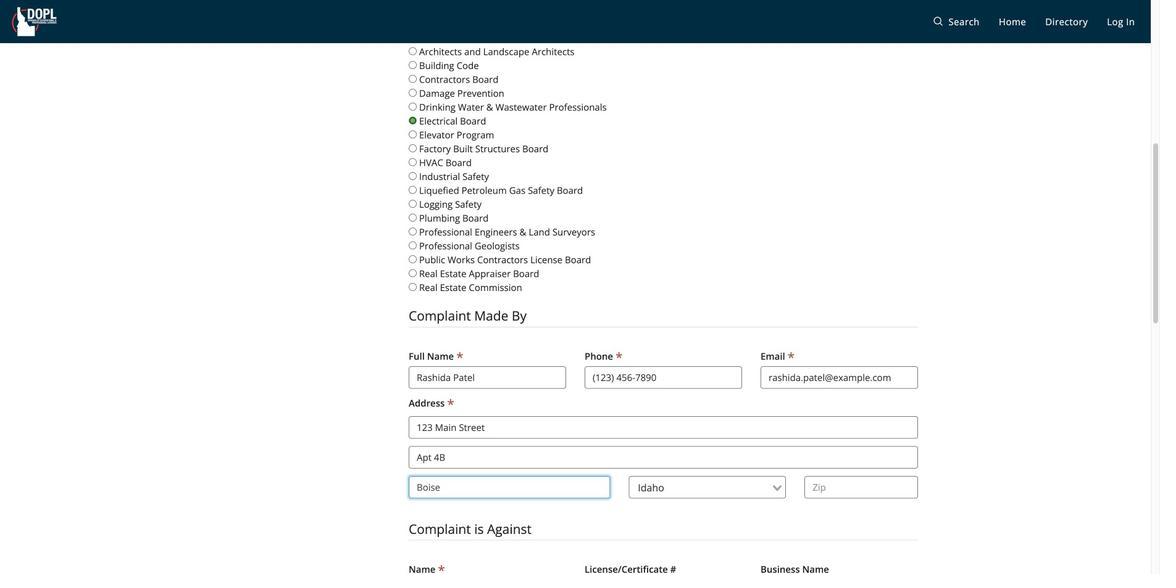 Task type: describe. For each thing, give the bounding box(es) containing it.
license/certificate # element
[[585, 563, 676, 575]]

email element
[[761, 350, 795, 364]]

full name element
[[409, 350, 464, 364]]

Zip text field
[[805, 477, 918, 499]]

name element
[[409, 563, 445, 575]]

email@example.com email field
[[761, 367, 918, 389]]

Address Line 2 text field
[[409, 447, 918, 469]]

search image
[[934, 15, 943, 28]]

Search for option field
[[629, 477, 786, 499]]



Task type: locate. For each thing, give the bounding box(es) containing it.
business name element
[[761, 563, 829, 575]]

option group
[[409, 30, 918, 295]]

None search field
[[631, 477, 770, 499]]

None radio
[[409, 61, 417, 69], [409, 89, 417, 97], [409, 103, 417, 111], [409, 145, 417, 153], [409, 158, 417, 167], [409, 172, 417, 180], [409, 214, 417, 222], [409, 228, 417, 236], [409, 270, 417, 278], [409, 61, 417, 69], [409, 89, 417, 97], [409, 103, 417, 111], [409, 145, 417, 153], [409, 158, 417, 167], [409, 172, 417, 180], [409, 214, 417, 222], [409, 228, 417, 236], [409, 270, 417, 278]]

(999) 999-9999 telephone field
[[585, 367, 742, 389]]

phone element
[[585, 350, 623, 364]]

None radio
[[409, 47, 417, 55], [409, 75, 417, 83], [409, 117, 417, 125], [409, 131, 417, 139], [409, 186, 417, 194], [409, 200, 417, 208], [409, 242, 417, 250], [409, 256, 417, 264], [409, 284, 417, 292], [409, 47, 417, 55], [409, 75, 417, 83], [409, 117, 417, 125], [409, 131, 417, 139], [409, 186, 417, 194], [409, 200, 417, 208], [409, 242, 417, 250], [409, 256, 417, 264], [409, 284, 417, 292]]

Address Line 1 text field
[[409, 417, 918, 439]]

none search field inside search for option field
[[631, 477, 770, 499]]

None text field
[[409, 367, 566, 389]]

City text field
[[409, 477, 610, 499]]



Task type: vqa. For each thing, say whether or not it's contained in the screenshot.
search field at bottom right in the search for option "field"
no



